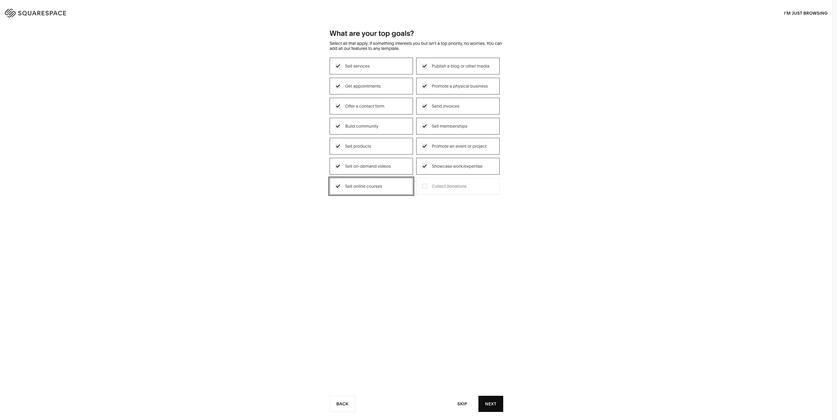 Task type: locate. For each thing, give the bounding box(es) containing it.
decor
[[436, 83, 448, 88]]

community
[[356, 123, 379, 129]]

donations
[[447, 183, 467, 189]]

a for promote a physical business
[[450, 83, 452, 89]]

apply.
[[357, 41, 369, 46]]

1 vertical spatial or
[[468, 143, 472, 149]]

memberships
[[440, 123, 468, 129]]

no
[[464, 41, 469, 46]]

professional services link
[[293, 92, 341, 97]]

&
[[433, 83, 435, 88], [434, 92, 436, 97], [370, 101, 372, 106], [317, 110, 320, 115], [379, 128, 382, 133]]

podcasts
[[373, 101, 392, 106]]

offer
[[345, 103, 355, 109]]

or for event
[[468, 143, 472, 149]]

restaurants
[[356, 92, 380, 97]]

media
[[477, 63, 490, 69]]

sell left online
[[345, 183, 352, 189]]

you
[[413, 41, 420, 46]]

or right blog
[[461, 63, 465, 69]]

sell
[[345, 63, 352, 69], [432, 123, 439, 129], [345, 143, 352, 149], [345, 163, 352, 169], [345, 183, 352, 189]]

i'm just browsing link
[[784, 5, 828, 21]]

get appointments
[[345, 83, 381, 89]]

2 promote from the top
[[432, 143, 449, 149]]

1 horizontal spatial top
[[441, 41, 448, 46]]

media
[[356, 101, 369, 106]]

0 horizontal spatial or
[[461, 63, 465, 69]]

get
[[345, 83, 352, 89]]

or right event
[[468, 143, 472, 149]]

& for non-
[[317, 110, 320, 115]]

sell left products
[[345, 143, 352, 149]]

top right isn't
[[441, 41, 448, 46]]

a right offer
[[356, 103, 358, 109]]

1 vertical spatial top
[[441, 41, 448, 46]]

blog
[[451, 63, 460, 69]]

real estate & properties link
[[356, 128, 409, 133]]

home & decor link
[[419, 83, 454, 88]]

animals
[[437, 92, 453, 97]]

if
[[370, 41, 372, 46]]

demand
[[360, 163, 377, 169]]

promote left an
[[432, 143, 449, 149]]

promote a physical business
[[432, 83, 488, 89]]

lusaka element
[[339, 204, 494, 411]]

contact
[[359, 103, 374, 109]]

& right nature
[[434, 92, 436, 97]]

promote up nature & animals link
[[432, 83, 449, 89]]

what
[[330, 29, 348, 38]]

& right estate
[[379, 128, 382, 133]]

0 horizontal spatial top
[[379, 29, 390, 38]]

a right decor
[[450, 83, 452, 89]]

appointments
[[353, 83, 381, 89]]

any
[[373, 46, 380, 51]]

travel
[[356, 83, 368, 88]]

sell left on- at left top
[[345, 163, 352, 169]]

0 vertical spatial top
[[379, 29, 390, 38]]

events link
[[356, 110, 375, 115]]

videos
[[378, 163, 391, 169]]

top up something at the top left of page
[[379, 29, 390, 38]]

& right the "home"
[[433, 83, 435, 88]]

send
[[432, 103, 442, 109]]

promote for promote an event or project
[[432, 143, 449, 149]]

are
[[349, 29, 360, 38]]

event
[[456, 143, 467, 149]]

next
[[485, 401, 497, 406]]

all
[[343, 41, 347, 46], [339, 46, 343, 51]]

& for podcasts
[[370, 101, 372, 106]]

a right isn't
[[438, 41, 440, 46]]

sell online courses
[[345, 183, 382, 189]]

sell left the services
[[345, 63, 352, 69]]

0 vertical spatial or
[[461, 63, 465, 69]]

build
[[345, 123, 355, 129]]

worries.
[[470, 41, 486, 46]]

professional
[[293, 92, 317, 97]]

sell memberships
[[432, 123, 468, 129]]

form
[[375, 103, 385, 109]]

a inside what are your top goals? select all that apply. if something interests you but isn't a top priority, no worries. you can add all our features to any template.
[[438, 41, 440, 46]]

a
[[438, 41, 440, 46], [447, 63, 450, 69], [450, 83, 452, 89], [356, 103, 358, 109]]

1 promote from the top
[[432, 83, 449, 89]]

1 horizontal spatial or
[[468, 143, 472, 149]]

0 vertical spatial promote
[[432, 83, 449, 89]]

collect donations
[[432, 183, 467, 189]]

& left the non-
[[317, 110, 320, 115]]

online
[[353, 183, 366, 189]]

work/expertise
[[453, 163, 483, 169]]

services
[[318, 92, 335, 97]]

lusaka image
[[339, 204, 494, 411]]

all left that
[[343, 41, 347, 46]]

events
[[356, 110, 369, 115]]

promote
[[432, 83, 449, 89], [432, 143, 449, 149]]

a left blog
[[447, 63, 450, 69]]

sell for sell services
[[345, 63, 352, 69]]

1 vertical spatial promote
[[432, 143, 449, 149]]

nature & animals
[[419, 92, 453, 97]]

i'm just browsing
[[784, 10, 828, 16]]

& right media
[[370, 101, 372, 106]]

top
[[379, 29, 390, 38], [441, 41, 448, 46]]

sell services
[[345, 63, 370, 69]]

offer a contact form
[[345, 103, 385, 109]]

or
[[461, 63, 465, 69], [468, 143, 472, 149]]

fitness link
[[419, 101, 439, 106]]

your
[[362, 29, 377, 38]]

to
[[368, 46, 372, 51]]

sell left memberships in the right of the page
[[432, 123, 439, 129]]



Task type: vqa. For each thing, say whether or not it's contained in the screenshot.
Restaurant LINK
no



Task type: describe. For each thing, give the bounding box(es) containing it.
nature
[[419, 92, 433, 97]]

goals?
[[392, 29, 414, 38]]

in
[[821, 9, 825, 15]]

what are your top goals? select all that apply. if something interests you but isn't a top priority, no worries. you can add all our features to any template.
[[330, 29, 502, 51]]

sell for sell on-demand videos
[[345, 163, 352, 169]]

business
[[470, 83, 488, 89]]

estate
[[366, 128, 378, 133]]

promote for promote a physical business
[[432, 83, 449, 89]]

on-
[[353, 163, 360, 169]]

back
[[337, 401, 349, 406]]

fitness
[[419, 101, 433, 106]]

but
[[421, 41, 428, 46]]

priority,
[[449, 41, 463, 46]]

sell for sell memberships
[[432, 123, 439, 129]]

i'm
[[784, 10, 791, 16]]

collect
[[432, 183, 446, 189]]

products
[[353, 143, 371, 149]]

courses
[[367, 183, 382, 189]]

physical
[[453, 83, 469, 89]]

add
[[330, 46, 337, 51]]

interests
[[395, 41, 412, 46]]

promote an event or project
[[432, 143, 487, 149]]

sell for sell products
[[345, 143, 352, 149]]

send invoices
[[432, 103, 460, 109]]

back button
[[330, 396, 356, 412]]

restaurants link
[[356, 92, 386, 97]]

publish
[[432, 63, 446, 69]]

showcase work/expertise
[[432, 163, 483, 169]]

browsing
[[804, 10, 828, 16]]

you
[[487, 41, 494, 46]]

home & decor
[[419, 83, 448, 88]]

select
[[330, 41, 342, 46]]

community & non-profits link
[[293, 110, 349, 115]]

invoices
[[443, 103, 460, 109]]

squarespace logo link
[[12, 7, 175, 17]]

profits
[[331, 110, 343, 115]]

media & podcasts
[[356, 101, 392, 106]]

weddings
[[356, 119, 376, 124]]

showcase
[[432, 163, 452, 169]]

non-
[[321, 110, 331, 115]]

an
[[450, 143, 455, 149]]

log
[[810, 9, 820, 15]]

something
[[373, 41, 394, 46]]

squarespace logo image
[[12, 7, 82, 17]]

our
[[344, 46, 350, 51]]

sell products
[[345, 143, 371, 149]]

log             in
[[810, 9, 825, 15]]

& for decor
[[433, 83, 435, 88]]

or for blog
[[461, 63, 465, 69]]

nature & animals link
[[419, 92, 459, 97]]

properties
[[383, 128, 403, 133]]

just
[[792, 10, 803, 16]]

other
[[466, 63, 476, 69]]

& for animals
[[434, 92, 436, 97]]

skip button
[[451, 396, 474, 412]]

services
[[353, 63, 370, 69]]

all left our
[[339, 46, 343, 51]]

build community
[[345, 123, 379, 129]]

a for offer a contact form
[[356, 103, 358, 109]]

skip
[[458, 401, 467, 406]]

sell for sell online courses
[[345, 183, 352, 189]]

media & podcasts link
[[356, 101, 398, 106]]

template.
[[381, 46, 400, 51]]

next button
[[479, 396, 503, 412]]

sell on-demand videos
[[345, 163, 391, 169]]

a for publish a blog or other media
[[447, 63, 450, 69]]

real estate & properties
[[356, 128, 403, 133]]

community
[[293, 110, 316, 115]]

can
[[495, 41, 502, 46]]

real
[[356, 128, 365, 133]]

home
[[419, 83, 432, 88]]

project
[[473, 143, 487, 149]]

that
[[349, 41, 356, 46]]

community & non-profits
[[293, 110, 343, 115]]

features
[[351, 46, 367, 51]]



